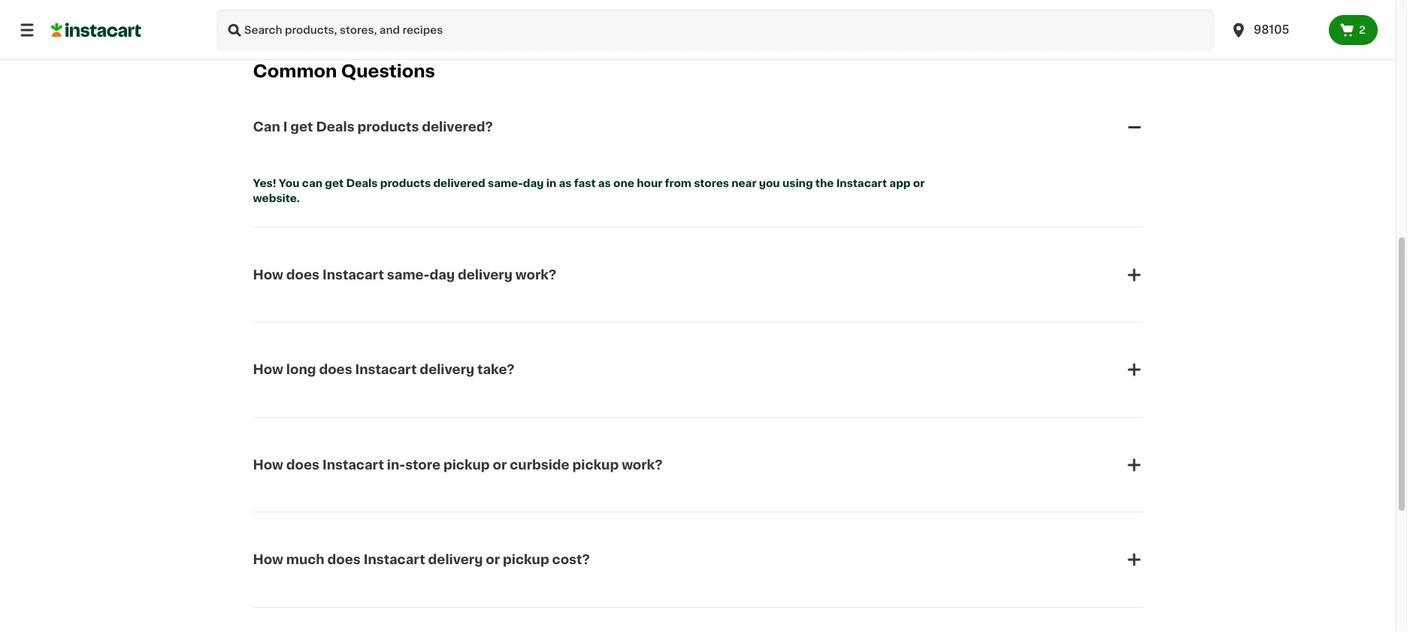 Task type: vqa. For each thing, say whether or not it's contained in the screenshot.
How does Instacart same-day delivery work?
yes



Task type: locate. For each thing, give the bounding box(es) containing it.
stock for third "many in stock" link from left
[[987, 8, 1010, 16]]

how for how long does instacart delivery take?
[[253, 364, 283, 376]]

3 many in stock from the left
[[951, 8, 1010, 16]]

98105
[[1254, 24, 1290, 35]]

how
[[253, 269, 283, 281], [253, 364, 283, 376], [253, 459, 283, 471], [253, 554, 283, 566]]

1 horizontal spatial get
[[325, 178, 344, 189]]

instacart logo image
[[51, 21, 141, 39]]

how inside 'dropdown button'
[[253, 269, 283, 281]]

in
[[629, 8, 637, 16], [861, 8, 869, 16], [977, 8, 985, 16], [1093, 8, 1100, 16], [547, 178, 557, 189]]

0 vertical spatial same-
[[488, 178, 523, 189]]

stock
[[639, 8, 663, 16], [871, 8, 895, 16], [987, 8, 1010, 16], [1102, 8, 1126, 16]]

or inside yes! you can get deals products delivered same-day in as fast as one hour from stores near you using the instacart app or website.
[[914, 178, 925, 189]]

2 many in stock link from the left
[[820, 0, 924, 18]]

Search field
[[217, 9, 1215, 51]]

0 horizontal spatial work?
[[516, 269, 557, 281]]

1 vertical spatial day
[[430, 269, 455, 281]]

get
[[291, 121, 313, 133], [325, 178, 344, 189]]

deals inside yes! you can get deals products delivered same-day in as fast as one hour from stores near you using the instacart app or website.
[[346, 178, 378, 189]]

4 many in stock from the left
[[1067, 8, 1126, 16]]

2 many in stock from the left
[[835, 8, 895, 16]]

stores
[[694, 178, 729, 189]]

many in stock for 1st "many in stock" link from right
[[1067, 8, 1126, 16]]

products down questions
[[358, 121, 419, 133]]

1 vertical spatial same-
[[387, 269, 430, 281]]

many for 1st "many in stock" link from right
[[1067, 8, 1091, 16]]

0 horizontal spatial day
[[430, 269, 455, 281]]

many in stock
[[604, 8, 663, 16], [835, 8, 895, 16], [951, 8, 1010, 16], [1067, 8, 1126, 16]]

2 vertical spatial or
[[486, 554, 500, 566]]

0 vertical spatial delivery
[[458, 269, 513, 281]]

1 vertical spatial delivery
[[420, 364, 475, 376]]

2 stock from the left
[[871, 8, 895, 16]]

as left one
[[599, 178, 611, 189]]

pickup
[[444, 459, 490, 471], [573, 459, 619, 471], [503, 554, 550, 566]]

delivery
[[458, 269, 513, 281], [420, 364, 475, 376], [428, 554, 483, 566]]

4 many from the left
[[1067, 8, 1091, 16]]

deals
[[316, 121, 355, 133], [346, 178, 378, 189]]

1 horizontal spatial as
[[599, 178, 611, 189]]

products left the "delivered"
[[380, 178, 431, 189]]

in inside yes! you can get deals products delivered same-day in as fast as one hour from stores near you using the instacart app or website.
[[547, 178, 557, 189]]

cost?
[[552, 554, 590, 566]]

how for how does instacart in-store pickup or curbside pickup work?
[[253, 459, 283, 471]]

1 vertical spatial deals
[[346, 178, 378, 189]]

can
[[253, 121, 280, 133]]

1 horizontal spatial same-
[[488, 178, 523, 189]]

take?
[[478, 364, 515, 376]]

0 horizontal spatial same-
[[387, 269, 430, 281]]

many for third "many in stock" link from left
[[951, 8, 975, 16]]

can i get deals products delivered? button
[[253, 100, 1144, 154]]

1 many from the left
[[604, 8, 627, 16]]

deals right i
[[316, 121, 355, 133]]

yes! you can get deals products delivered same-day in as fast as one hour from stores near you using the instacart app or website.
[[253, 178, 928, 204]]

3 how from the top
[[253, 459, 283, 471]]

work?
[[516, 269, 557, 281], [622, 459, 663, 471]]

1 horizontal spatial pickup
[[503, 554, 550, 566]]

products inside yes! you can get deals products delivered same-day in as fast as one hour from stores near you using the instacart app or website.
[[380, 178, 431, 189]]

0 vertical spatial work?
[[516, 269, 557, 281]]

day
[[523, 178, 544, 189], [430, 269, 455, 281]]

using
[[783, 178, 813, 189]]

3 stock from the left
[[987, 8, 1010, 16]]

2 button
[[1330, 15, 1379, 45]]

0 vertical spatial deals
[[316, 121, 355, 133]]

stock for 1st "many in stock" link from right
[[1102, 8, 1126, 16]]

0 horizontal spatial as
[[559, 178, 572, 189]]

how does instacart in-store pickup or curbside pickup work?
[[253, 459, 663, 471]]

pickup right store
[[444, 459, 490, 471]]

as left "fast"
[[559, 178, 572, 189]]

does
[[286, 269, 320, 281], [319, 364, 352, 376], [286, 459, 320, 471], [328, 554, 361, 566]]

or
[[914, 178, 925, 189], [493, 459, 507, 471], [486, 554, 500, 566]]

near
[[732, 178, 757, 189]]

1 stock from the left
[[639, 8, 663, 16]]

in for third "many in stock" link from left
[[977, 8, 985, 16]]

1 how from the top
[[253, 269, 283, 281]]

does inside how much does instacart delivery or pickup cost? dropdown button
[[328, 554, 361, 566]]

98105 button
[[1230, 9, 1321, 51]]

or inside 'how does instacart in-store pickup or curbside pickup work?' dropdown button
[[493, 459, 507, 471]]

how does instacart in-store pickup or curbside pickup work? button
[[253, 438, 1144, 492]]

instacart
[[837, 178, 888, 189], [323, 269, 384, 281], [355, 364, 417, 376], [323, 459, 384, 471], [364, 554, 425, 566]]

2 many from the left
[[835, 8, 859, 16]]

3 many from the left
[[951, 8, 975, 16]]

1 many in stock from the left
[[604, 8, 663, 16]]

pickup right the 'curbside'
[[573, 459, 619, 471]]

how for how does instacart same-day delivery work?
[[253, 269, 283, 281]]

0 horizontal spatial get
[[291, 121, 313, 133]]

one
[[614, 178, 635, 189]]

2 how from the top
[[253, 364, 283, 376]]

store
[[406, 459, 441, 471]]

1 horizontal spatial work?
[[622, 459, 663, 471]]

pickup left cost? on the bottom left of the page
[[503, 554, 550, 566]]

get right can
[[325, 178, 344, 189]]

None search field
[[217, 9, 1215, 51]]

4 how from the top
[[253, 554, 283, 566]]

deals right can
[[346, 178, 378, 189]]

does inside how long does instacart delivery take? dropdown button
[[319, 364, 352, 376]]

how does instacart same-day delivery work?
[[253, 269, 557, 281]]

get inside dropdown button
[[291, 121, 313, 133]]

pickup inside how much does instacart delivery or pickup cost? dropdown button
[[503, 554, 550, 566]]

in-
[[387, 459, 406, 471]]

2 vertical spatial delivery
[[428, 554, 483, 566]]

1 vertical spatial or
[[493, 459, 507, 471]]

0 vertical spatial get
[[291, 121, 313, 133]]

how does instacart same-day delivery work? button
[[253, 248, 1144, 302]]

0 vertical spatial products
[[358, 121, 419, 133]]

website.
[[253, 193, 300, 204]]

1 vertical spatial products
[[380, 178, 431, 189]]

get right i
[[291, 121, 313, 133]]

1 vertical spatial work?
[[622, 459, 663, 471]]

same-
[[488, 178, 523, 189], [387, 269, 430, 281]]

you
[[759, 178, 780, 189]]

4 stock from the left
[[1102, 8, 1126, 16]]

as
[[559, 178, 572, 189], [599, 178, 611, 189]]

products
[[358, 121, 419, 133], [380, 178, 431, 189]]

curbside
[[510, 459, 570, 471]]

many in stock link
[[589, 0, 692, 18], [820, 0, 924, 18], [936, 0, 1040, 18], [1052, 0, 1156, 18]]

0 vertical spatial or
[[914, 178, 925, 189]]

or inside how much does instacart delivery or pickup cost? dropdown button
[[486, 554, 500, 566]]

fast
[[574, 178, 596, 189]]

many
[[604, 8, 627, 16], [835, 8, 859, 16], [951, 8, 975, 16], [1067, 8, 1091, 16]]

products inside can i get deals products delivered? dropdown button
[[358, 121, 419, 133]]

1 vertical spatial get
[[325, 178, 344, 189]]

0 horizontal spatial pickup
[[444, 459, 490, 471]]

1 horizontal spatial day
[[523, 178, 544, 189]]

0 vertical spatial day
[[523, 178, 544, 189]]



Task type: describe. For each thing, give the bounding box(es) containing it.
much
[[286, 554, 325, 566]]

2
[[1360, 25, 1367, 35]]

how much does instacart delivery or pickup cost? button
[[253, 533, 1144, 587]]

stock for second "many in stock" link from the left
[[871, 8, 895, 16]]

day inside yes! you can get deals products delivered same-day in as fast as one hour from stores near you using the instacart app or website.
[[523, 178, 544, 189]]

the
[[816, 178, 834, 189]]

you
[[279, 178, 300, 189]]

delivery for take?
[[420, 364, 475, 376]]

how much does instacart delivery or pickup cost?
[[253, 554, 590, 566]]

deals inside dropdown button
[[316, 121, 355, 133]]

98105 button
[[1221, 9, 1330, 51]]

stock for 4th "many in stock" link from right
[[639, 8, 663, 16]]

day inside 'dropdown button'
[[430, 269, 455, 281]]

can
[[302, 178, 323, 189]]

same- inside 'dropdown button'
[[387, 269, 430, 281]]

app
[[890, 178, 911, 189]]

hour
[[637, 178, 663, 189]]

how long does instacart delivery take? button
[[253, 343, 1144, 397]]

yes!
[[253, 178, 277, 189]]

can i get deals products delivered?
[[253, 121, 493, 133]]

in for second "many in stock" link from the left
[[861, 8, 869, 16]]

3 many in stock link from the left
[[936, 0, 1040, 18]]

common questions
[[253, 64, 435, 80]]

does inside how does instacart same-day delivery work? 'dropdown button'
[[286, 269, 320, 281]]

how for how much does instacart delivery or pickup cost?
[[253, 554, 283, 566]]

instacart inside 'dropdown button'
[[323, 269, 384, 281]]

from
[[665, 178, 692, 189]]

in for 4th "many in stock" link from right
[[629, 8, 637, 16]]

delivered?
[[422, 121, 493, 133]]

instacart inside yes! you can get deals products delivered same-day in as fast as one hour from stores near you using the instacart app or website.
[[837, 178, 888, 189]]

work? inside dropdown button
[[622, 459, 663, 471]]

4 many in stock link from the left
[[1052, 0, 1156, 18]]

work? inside 'dropdown button'
[[516, 269, 557, 281]]

delivery for or
[[428, 554, 483, 566]]

does inside 'how does instacart in-store pickup or curbside pickup work?' dropdown button
[[286, 459, 320, 471]]

same- inside yes! you can get deals products delivered same-day in as fast as one hour from stores near you using the instacart app or website.
[[488, 178, 523, 189]]

many in stock for third "many in stock" link from left
[[951, 8, 1010, 16]]

many for second "many in stock" link from the left
[[835, 8, 859, 16]]

delivered
[[433, 178, 486, 189]]

2 horizontal spatial pickup
[[573, 459, 619, 471]]

common
[[253, 64, 337, 80]]

long
[[286, 364, 316, 376]]

many in stock for second "many in stock" link from the left
[[835, 8, 895, 16]]

1 as from the left
[[559, 178, 572, 189]]

many in stock for 4th "many in stock" link from right
[[604, 8, 663, 16]]

1 many in stock link from the left
[[589, 0, 692, 18]]

2 as from the left
[[599, 178, 611, 189]]

questions
[[341, 64, 435, 80]]

in for 1st "many in stock" link from right
[[1093, 8, 1100, 16]]

i
[[283, 121, 288, 133]]

how long does instacart delivery take?
[[253, 364, 515, 376]]

many for 4th "many in stock" link from right
[[604, 8, 627, 16]]

get inside yes! you can get deals products delivered same-day in as fast as one hour from stores near you using the instacart app or website.
[[325, 178, 344, 189]]

delivery inside 'dropdown button'
[[458, 269, 513, 281]]



